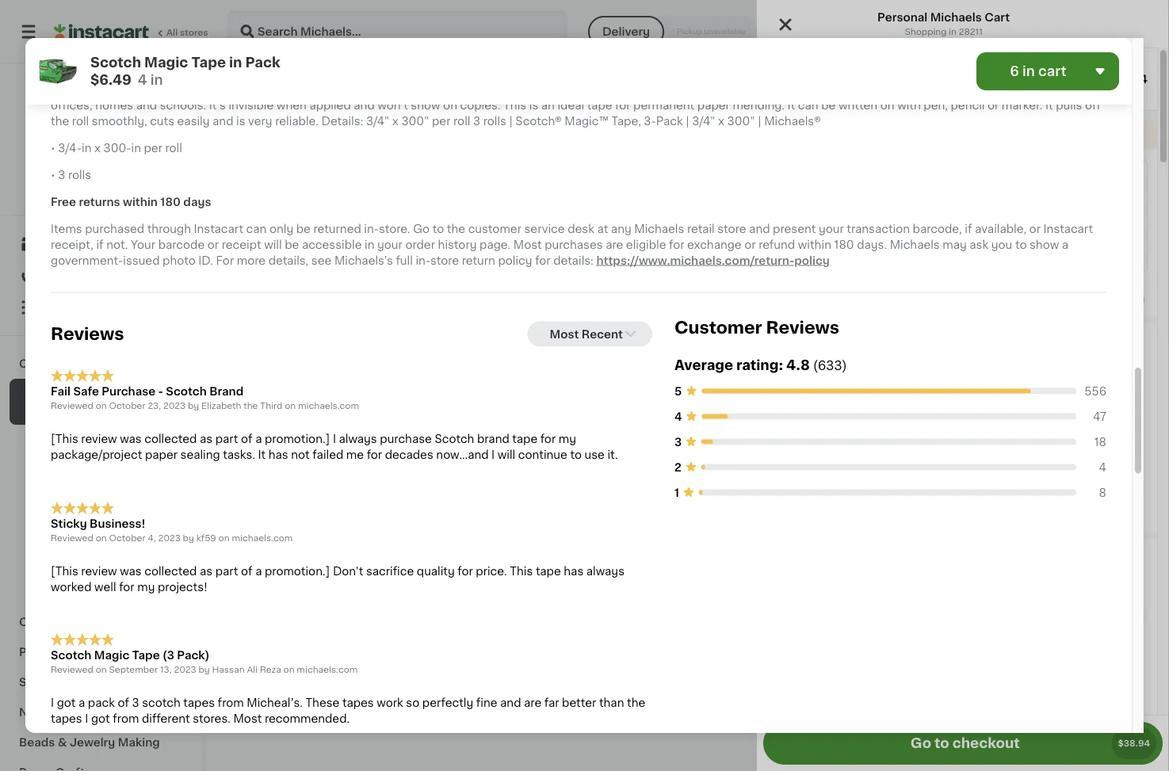Task type: describe. For each thing, give the bounding box(es) containing it.
was for paper
[[120, 434, 142, 445]]

only
[[270, 223, 294, 234]]

& down floral
[[110, 481, 119, 492]]

more
[[237, 255, 266, 266]]

in inside field
[[1023, 65, 1036, 78]]

1 vertical spatial rolls
[[68, 169, 91, 181]]

third
[[260, 402, 283, 410]]

1 vertical spatial it's
[[209, 100, 226, 111]]

increment quantity of scotch magic tape in pack image
[[899, 236, 918, 255]]

180 inside items purchased through instacart can only be returned in-store. go to the customer service desk at any michaels retail store and present your transaction barcode, if available, or instacart receipt, if not. your barcode or receipt will be accessible in your order history page. most purchases are eligible for exchange or refund within 180 days. michaels may ask you to show a government-issued photo id. for more details, see michaels's full in-store return policy for details:
[[835, 239, 855, 250]]

tape for in
[[191, 56, 226, 69]]

pack
[[88, 698, 115, 709]]

has inside [this review was collected as part of a promotion.] i always purchase scotch brand tape for my package/project paper sealing tasks.  it has not failed me for decades now...and i will continue to use it.
[[269, 450, 288, 461]]

items
[[51, 223, 82, 234]]

[this for [this review was collected as part of a promotion.] don't sacrifice quality for price. this tape has always worked well for my projects!
[[51, 566, 78, 577]]

target personal cart
[[829, 370, 890, 395]]

2 instacart from the left
[[1044, 223, 1094, 234]]

0 horizontal spatial scotch®
[[78, 84, 124, 95]]

michaels.com inside sticky business! reviewed on october 4, 2023 by kf59 on michaels.com
[[232, 534, 293, 542]]

0 vertical spatial within
[[123, 196, 158, 207]]

0 vertical spatial craft
[[19, 617, 49, 628]]

page.
[[480, 239, 511, 250]]

1 horizontal spatial 3-
[[644, 115, 656, 127]]

history
[[438, 239, 477, 250]]

& right paint
[[51, 647, 60, 658]]

• for • 3/4-in  x 300-in per roll
[[51, 142, 55, 154]]

2 vertical spatial pack
[[656, 115, 683, 127]]

beads
[[19, 738, 55, 749]]

0 vertical spatial shop
[[44, 239, 74, 250]]

1 vertical spatial when
[[277, 100, 307, 111]]

& right the beads at the left of the page
[[58, 738, 67, 749]]

instacart logo image
[[54, 22, 149, 41]]

government-
[[51, 255, 123, 266]]

6 for 6 in cart
[[1011, 65, 1020, 78]]

go to checkout
[[911, 737, 1020, 751]]

paint & art supplies
[[19, 647, 133, 658]]

shopping
[[905, 27, 947, 36]]

christmas apparel & jewelry link
[[10, 379, 193, 425]]

so
[[406, 698, 420, 709]]

1 vertical spatial invisible
[[229, 100, 274, 111]]

policy inside items purchased through instacart can only be returned in-store. go to the customer service desk at any michaels retail store and present your transaction barcode, if available, or instacart receipt, if not. your barcode or receipt will be accessible in your order history page. most purchases are eligible for exchange or refund within 180 days. michaels may ask you to show a government-issued photo id. for more details, see michaels's full in-store return policy for details:
[[498, 255, 533, 266]]

to right "you"
[[1016, 239, 1027, 250]]

0 horizontal spatial roll
[[72, 115, 89, 127]]

8
[[1100, 487, 1107, 499]]

most recent button
[[528, 322, 653, 347]]

0 vertical spatial 3-
[[206, 84, 218, 95]]

• 3/4-in  x 300-in per roll
[[51, 142, 182, 154]]

1 vertical spatial pack
[[218, 84, 245, 95]]

3 inside i got a pack of 3 scotch tapes from micheal's. these tapes work so perfectly fine and are far better than the tapes i got from different stores.  most recommended.
[[132, 698, 139, 709]]

your for your other shopping carts
[[770, 335, 797, 347]]

at inside the find scotch® magic™ tape, 3-pack at michaels. this is the preferred tape for offices, homes and schools. it's invisible when applied and won't show on copies. this is the preferred tape for offices, homes and schools. it's invisible when applied and won't show on copies. this is an ideal tape for permanent paper mending. it can be written on with pen, pencil or marker. it pulls off the roll smoothly, cuts easily and is very reliable. details: 3/4" x 300" per roll 3 rolls | scotch® magic™ tape, 3-pack | 3/4" x 300" | michaels®
[[248, 84, 259, 95]]

by inside 'fail safe purchase - scotch brand reviewed on october 23, 2023 by elizabeth the third on michaels.com'
[[188, 402, 199, 410]]

not
[[291, 450, 310, 461]]

purchased
[[85, 223, 144, 234]]

find scotch® magic™ tape, 3-pack at michaels. this is the preferred tape for offices, homes and schools. it's invisible when applied and won't show on copies. this is the preferred tape for offices, homes and schools. it's invisible when applied and won't show on copies. this is an ideal tape for permanent paper mending. it can be written on with pen, pencil or marker. it pulls off the roll smoothly, cuts easily and is very reliable. details: 3/4" x 300" per roll 3 rolls | scotch® magic™ tape, 3-pack | 3/4" x 300" | michaels®
[[51, 84, 1102, 127]]

2 vertical spatial be
[[285, 239, 299, 250]]

& left diy
[[126, 435, 135, 446]]

go to cart element for publix
[[1113, 473, 1145, 504]]

1 vertical spatial jewelry
[[29, 404, 72, 416]]

are inside i got a pack of 3 scotch tapes from micheal's. these tapes work so perfectly fine and are far better than the tapes i got from different stores.  most recommended.
[[524, 698, 542, 709]]

6 in cart
[[1011, 65, 1067, 78]]

transaction
[[847, 223, 910, 234]]

michaels up everyday store prices link
[[75, 158, 127, 169]]

1:50pm
[[1022, 26, 1067, 37]]

0 horizontal spatial in-
[[364, 223, 379, 234]]

as for projects!
[[200, 566, 213, 577]]

is left very
[[236, 115, 245, 127]]

publix
[[829, 459, 864, 470]]

michaels inside personal michaels cart shopping in 28211
[[931, 12, 982, 23]]

average rating: 4.8 (633)
[[675, 359, 848, 372]]

the inside i got a pack of 3 scotch tapes from micheal's. these tapes work so perfectly fine and are far better than the tapes i got from different stores.  most recommended.
[[627, 698, 646, 709]]

road
[[896, 26, 928, 37]]

of inside i got a pack of 3 scotch tapes from micheal's. these tapes work so perfectly fine and are far better than the tapes i got from different stores.  most recommended.
[[118, 698, 129, 709]]

brand
[[477, 434, 510, 445]]

0 vertical spatial add
[[341, 236, 365, 247]]

add button for product group containing add
[[1086, 603, 1142, 631]]

is up pencil
[[957, 84, 966, 95]]

publix button
[[757, 444, 1158, 533]]

rolls inside the find scotch® magic™ tape, 3-pack at michaels. this is the preferred tape for offices, homes and schools. it's invisible when applied and won't show on copies. this is the preferred tape for offices, homes and schools. it's invisible when applied and won't show on copies. this is an ideal tape for permanent paper mending. it can be written on with pen, pencil or marker. it pulls off the roll smoothly, cuts easily and is very reliable. details: 3/4" x 300" per roll 3 rolls | scotch® magic™ tape, 3-pack | 3/4" x 300" | michaels®
[[483, 115, 507, 127]]

1 vertical spatial homes
[[95, 100, 133, 111]]

see
[[312, 255, 332, 266]]

details:
[[554, 255, 594, 266]]

at inside items purchased through instacart can only be returned in-store. go to the customer service desk at any michaels retail store and present your transaction barcode, if available, or instacart receipt, if not. your barcode or receipt will be accessible in your order history page. most purchases are eligible for exchange or refund within 180 days. michaels may ask you to show a government-issued photo id. for more details, see michaels's full in-store return policy for details:
[[598, 223, 609, 234]]

is up details:
[[343, 84, 353, 95]]

0 vertical spatial art
[[63, 647, 81, 658]]

smoothly,
[[92, 115, 147, 127]]

1 vertical spatial $38.94
[[1119, 740, 1151, 748]]

and up the ideal
[[563, 84, 584, 95]]

wrapping
[[88, 541, 142, 552]]

0 horizontal spatial per
[[144, 142, 163, 154]]

apparel inside 'christmas apparel & jewelry'
[[88, 389, 131, 400]]

needle
[[19, 707, 60, 719]]

1 horizontal spatial add
[[1116, 613, 1134, 621]]

23,
[[148, 402, 161, 410]]

in inside personal michaels cart shopping in 28211
[[949, 27, 957, 36]]

2 horizontal spatial x
[[719, 115, 725, 127]]

add button for product group containing 2
[[311, 227, 373, 255]]

2 policy from the left
[[795, 255, 830, 266]]

the up pencil
[[968, 84, 987, 95]]

& inside christmas wrapping paper & gift bags
[[29, 557, 37, 568]]

1 vertical spatial 1
[[675, 487, 680, 499]]

or inside the find scotch® magic™ tape, 3-pack at michaels. this is the preferred tape for offices, homes and schools. it's invisible when applied and won't show on copies. this is the preferred tape for offices, homes and schools. it's invisible when applied and won't show on copies. this is an ideal tape for permanent paper mending. it can be written on with pen, pencil or marker. it pulls off the roll smoothly, cuts easily and is very reliable. details: 3/4" x 300" per roll 3 rolls | scotch® magic™ tape, 3-pack | 3/4" x 300" | michaels®
[[988, 100, 999, 111]]

1 vertical spatial craft
[[63, 707, 92, 719]]

promotion.] for i
[[265, 434, 330, 445]]

different
[[142, 714, 190, 725]]

items in cart element
[[829, 489, 896, 520]]

service
[[525, 223, 565, 234]]

& left 'fabric'
[[64, 677, 73, 688]]

paper
[[145, 541, 177, 552]]

2023 inside 'fail safe purchase - scotch brand reviewed on october 23, 2023 by elizabeth the third on michaels.com'
[[163, 402, 186, 410]]

scotch inside [this review was collected as part of a promotion.] i always purchase scotch brand tape for my package/project paper sealing tasks.  it has not failed me for decades now...and i will continue to use it.
[[435, 434, 475, 445]]

most inside items purchased through instacart can only be returned in-store. go to the customer service desk at any michaels retail store and present your transaction barcode, if available, or instacart receipt, if not. your barcode or receipt will be accessible in your order history page. most purchases are eligible for exchange or refund within 180 days. michaels may ask you to show a government-issued photo id. for more details, see michaels's full in-store return policy for details:
[[514, 239, 542, 250]]

out
[[435, 440, 450, 449]]

2 for 2 bead landing rhodium snowflake charm
[[247, 370, 258, 386]]

ali
[[247, 666, 258, 674]]

find
[[51, 84, 75, 95]]

1 instacart from the left
[[194, 223, 244, 234]]

sacrifice
[[366, 566, 414, 577]]

most inside button
[[550, 329, 579, 340]]

sticky business! reviewed on october 4, 2023 by kf59 on michaels.com
[[51, 518, 293, 542]]

2023 inside sticky business! reviewed on october 4, 2023 by kf59 on michaels.com
[[158, 534, 181, 542]]

these
[[306, 698, 340, 709]]

are inside items purchased through instacart can only be returned in-store. go to the customer service desk at any michaels retail store and present your transaction barcode, if available, or instacart receipt, if not. your barcode or receipt will be accessible in your order history page. most purchases are eligible for exchange or refund within 180 days. michaels may ask you to show a government-issued photo id. for more details, see michaels's full in-store return policy for details:
[[606, 239, 624, 250]]

0 vertical spatial schools.
[[587, 84, 633, 95]]

1 inside button
[[1128, 26, 1133, 37]]

the up details:
[[355, 84, 374, 95]]

of inside [this review was collected as part of a promotion.] don't sacrifice quality for price. this tape has always worked well for my projects!
[[241, 566, 253, 577]]

to up order
[[433, 223, 444, 234]]

available,
[[975, 223, 1027, 234]]

better
[[562, 698, 597, 709]]

it inside [this review was collected as part of a promotion.] i always purchase scotch brand tape for my package/project paper sealing tasks.  it has not failed me for decades now...and i will continue to use it.
[[258, 450, 266, 461]]

personal inside personal michaels cart shopping in 28211
[[878, 12, 928, 23]]

1 vertical spatial in-
[[416, 255, 431, 266]]

purchase
[[380, 434, 432, 445]]

likely out of stock
[[406, 440, 488, 449]]

556
[[1085, 386, 1107, 397]]

a inside [this review was collected as part of a promotion.] i always purchase scotch brand tape for my package/project paper sealing tasks.  it has not failed me for decades now...and i will continue to use it.
[[255, 434, 262, 445]]

i down the pack in the bottom of the page
[[85, 714, 88, 725]]

gift inside christmas wrapping paper & gift bags
[[40, 557, 61, 568]]

has inside [this review was collected as part of a promotion.] don't sacrifice quality for price. this tape has always worked well for my projects!
[[564, 566, 584, 577]]

2 horizontal spatial it
[[1046, 100, 1054, 111]]

0 horizontal spatial got
[[57, 698, 76, 709]]

personal michaels cart shopping in 28211
[[878, 12, 1010, 36]]

1 horizontal spatial store
[[431, 255, 459, 266]]

reviewed inside 'fail safe purchase - scotch brand reviewed on october 23, 2023 by elizabeth the third on michaels.com'
[[51, 402, 93, 410]]

reliable.
[[275, 115, 319, 127]]

2023 inside scotch magic tape (3 pack) reviewed on september 13, 2023 by hassan ali reza on michaels.com
[[174, 666, 196, 674]]

of inside [this review was collected as part of a promotion.] i always purchase scotch brand tape for my package/project paper sealing tasks.  it has not failed me for decades now...and i will continue to use it.
[[241, 434, 253, 445]]

1 horizontal spatial won't
[[805, 84, 835, 95]]

0 vertical spatial invisible
[[656, 84, 701, 95]]

reviewed inside scotch magic tape (3 pack) reviewed on september 13, 2023 by hassan ali reza on michaels.com
[[51, 666, 93, 674]]

100% satisfaction guarantee
[[41, 192, 168, 201]]

2 horizontal spatial tapes
[[343, 698, 374, 709]]

i got a pack of 3 scotch tapes from micheal's. these tapes work so perfectly fine and are far better than the tapes i got from different stores.  most recommended.
[[51, 698, 646, 725]]

1 horizontal spatial apparel
[[369, 84, 464, 106]]

the inside 'fail safe purchase - scotch brand reviewed on october 23, 2023 by elizabeth the third on michaels.com'
[[244, 402, 258, 410]]

service type group
[[588, 16, 759, 48]]

and right easily
[[213, 115, 234, 127]]

average
[[675, 359, 734, 372]]

or right "available,"
[[1030, 223, 1041, 234]]

6 for 6 ct
[[863, 241, 869, 250]]

1 horizontal spatial x
[[392, 115, 399, 127]]

decrement quantity of scotch magic tape in pack image
[[826, 236, 845, 255]]

1 preferred from the left
[[377, 84, 429, 95]]

1 vertical spatial if
[[96, 239, 104, 250]]

customer reviews
[[675, 320, 840, 336]]

cart for personal
[[870, 386, 890, 395]]

in inside items purchased through instacart can only be returned in-store. go to the customer service desk at any michaels retail store and present your transaction barcode, if available, or instacart receipt, if not. your barcode or receipt will be accessible in your order history page. most purchases are eligible for exchange or refund within 180 days. michaels may ask you to show a government-issued photo id. for more details, see michaels's full in-store return policy for details:
[[365, 239, 375, 250]]

the up 3/4-
[[51, 115, 69, 127]]

christmas for christmas crafts & diy link
[[29, 435, 86, 446]]

delivery
[[821, 129, 867, 140]]

full
[[396, 255, 413, 266]]

sewing & fabric art
[[19, 677, 132, 688]]

purchase
[[102, 386, 156, 397]]

0 vertical spatial offices,
[[478, 84, 519, 95]]

0 horizontal spatial schools.
[[160, 100, 206, 111]]

collected for scotch
[[145, 434, 197, 445]]

is left an
[[530, 100, 539, 111]]

delivery for delivery
[[603, 26, 650, 37]]

i down brand
[[492, 450, 495, 461]]

2 preferred from the left
[[990, 84, 1042, 95]]

by left "1:50pm"
[[1003, 26, 1019, 37]]

than
[[599, 698, 624, 709]]

cuts
[[150, 115, 174, 127]]

personal inside target personal cart
[[829, 386, 868, 395]]

micheal's.
[[247, 698, 303, 709]]

product group containing add
[[1029, 600, 1145, 772]]

tape for (3
[[132, 650, 160, 661]]

this up details:
[[318, 84, 341, 95]]

christmas up reliable.
[[238, 84, 364, 106]]

desk
[[568, 223, 595, 234]]

1 horizontal spatial it
[[788, 100, 796, 111]]

reviewed inside sticky business! reviewed on october 4, 2023 by kf59 on michaels.com
[[51, 534, 93, 542]]

customer
[[468, 223, 522, 234]]

of inside product group
[[452, 440, 461, 449]]

1 horizontal spatial homes
[[522, 84, 560, 95]]

paint
[[19, 647, 48, 658]]

530 billingsley road button
[[778, 10, 928, 54]]

billingsley
[[830, 26, 893, 37]]

1 horizontal spatial art
[[114, 677, 132, 688]]

47
[[1094, 411, 1107, 422]]

and up cuts
[[136, 100, 157, 111]]

0 vertical spatial store
[[92, 176, 115, 185]]

most inside i got a pack of 3 scotch tapes from micheal's. these tapes work so perfectly fine and are far better than the tapes i got from different stores.  most recommended.
[[234, 714, 262, 725]]

1 horizontal spatial reviews
[[767, 320, 840, 336]]

530 billingsley road
[[803, 26, 928, 37]]

i up failed
[[333, 434, 336, 445]]

michaels logo image
[[66, 82, 136, 152]]

christmas crafts & diy link
[[10, 425, 193, 455]]

0 vertical spatial jewelry
[[495, 84, 592, 106]]

and up details:
[[354, 100, 375, 111]]

package/project
[[51, 450, 142, 461]]

1 horizontal spatial applied
[[737, 84, 778, 95]]

receipt
[[222, 239, 261, 250]]

and up michaels®
[[781, 84, 802, 95]]

0 vertical spatial magic™
[[127, 84, 171, 95]]

trees
[[88, 511, 119, 522]]

2 bead landing rhodium snowflake charm
[[238, 370, 367, 418]]

diy
[[137, 435, 157, 446]]

tape inside [this review was collected as part of a promotion.] don't sacrifice quality for price. this tape has always worked well for my projects!
[[536, 566, 561, 577]]

2 vertical spatial jewelry
[[70, 738, 115, 749]]

this up pen,
[[931, 84, 954, 95]]

to left checkout
[[935, 737, 950, 751]]

always inside [this review was collected as part of a promotion.] don't sacrifice quality for price. this tape has always worked well for my projects!
[[587, 566, 625, 577]]

christmas trees
[[29, 511, 119, 522]]

this left an
[[504, 100, 527, 111]]

2 horizontal spatial roll
[[454, 115, 471, 127]]

scotch magic tape in pack image
[[774, 194, 812, 232]]

christmas inside christmas link
[[19, 358, 78, 370]]

3 inside the find scotch® magic™ tape, 3-pack at michaels. this is the preferred tape for offices, homes and schools. it's invisible when applied and won't show on copies. this is the preferred tape for offices, homes and schools. it's invisible when applied and won't show on copies. this is an ideal tape for permanent paper mending. it can be written on with pen, pencil or marker. it pulls off the roll smoothly, cuts easily and is very reliable. details: 3/4" x 300" per roll 3 rolls | scotch® magic™ tape, 3-pack | 3/4" x 300" | michaels®
[[473, 115, 481, 127]]

1 vertical spatial got
[[91, 714, 110, 725]]

1 horizontal spatial 4
[[675, 411, 683, 422]]

1 vertical spatial your
[[378, 239, 403, 250]]

4,
[[148, 534, 156, 542]]

1 horizontal spatial if
[[965, 223, 973, 234]]

1 horizontal spatial copies.
[[887, 84, 928, 95]]

0 horizontal spatial x
[[94, 142, 101, 154]]

the inside items purchased through instacart can only be returned in-store. go to the customer service desk at any michaels retail store and present your transaction barcode, if available, or instacart receipt, if not. your barcode or receipt will be accessible in your order history page. most purchases are eligible for exchange or refund within 180 days. michaels may ask you to show a government-issued photo id. for more details, see michaels's full in-store return policy for details:
[[447, 223, 466, 234]]

1 horizontal spatial christmas apparel & jewelry
[[238, 84, 592, 106]]

& right floral
[[121, 465, 130, 476]]

may
[[943, 239, 967, 250]]

october inside sticky business! reviewed on october 4, 2023 by kf59 on michaels.com
[[109, 534, 146, 542]]

your inside items purchased through instacart can only be returned in-store. go to the customer service desk at any michaels retail store and present your transaction barcode, if available, or instacart receipt, if not. your barcode or receipt will be accessible in your order history page. most purchases are eligible for exchange or refund within 180 days. michaels may ask you to show a government-issued photo id. for more details, see michaels's full in-store return policy for details:
[[131, 239, 156, 250]]

or up id.
[[208, 239, 219, 250]]

christmas apparel & jewelry inside christmas apparel & jewelry link
[[29, 389, 143, 416]]

ideal
[[558, 100, 585, 111]]

0 horizontal spatial applied
[[310, 100, 351, 111]]

1 vertical spatial be
[[296, 223, 311, 234]]

all
[[167, 28, 178, 37]]

everyday store prices
[[47, 176, 145, 185]]

delivery button
[[588, 16, 665, 48]]

1 vertical spatial magic™
[[565, 115, 609, 127]]

0 vertical spatial your
[[819, 223, 844, 234]]

& left an
[[469, 84, 489, 106]]

work
[[377, 698, 403, 709]]

2 horizontal spatial 4
[[1100, 462, 1107, 473]]

(3
[[163, 650, 174, 661]]

beads & jewelry making
[[19, 738, 160, 749]]

i down sewing
[[51, 698, 54, 709]]

0 vertical spatial tape,
[[174, 84, 203, 95]]

go to cart image
[[1120, 390, 1139, 409]]

1 vertical spatial gift
[[29, 587, 50, 598]]

landing
[[270, 391, 314, 402]]

fail
[[51, 386, 71, 397]]

2 300" from the left
[[728, 115, 756, 127]]

1 vertical spatial go
[[911, 737, 932, 751]]

your other shopping carts
[[770, 335, 922, 347]]

6 ct
[[863, 241, 880, 250]]

1 horizontal spatial scotch®
[[516, 115, 562, 127]]



Task type: vqa. For each thing, say whether or not it's contained in the screenshot.
0.97
no



Task type: locate. For each thing, give the bounding box(es) containing it.
0 vertical spatial gift
[[40, 557, 61, 568]]

christmas down christmas link
[[29, 389, 86, 400]]

review for paper
[[81, 434, 117, 445]]

the up history
[[447, 223, 466, 234]]

1 horizontal spatial 6
[[1011, 65, 1020, 78]]

carts
[[891, 335, 922, 347]]

schools.
[[587, 84, 633, 95], [160, 100, 206, 111]]

likely
[[406, 440, 432, 449]]

reviewed down fail
[[51, 402, 93, 410]]

1 horizontal spatial roll
[[165, 142, 182, 154]]

300" down mending.
[[728, 115, 756, 127]]

it up michaels®
[[788, 100, 796, 111]]

in- up michaels's at the left
[[364, 223, 379, 234]]

1 vertical spatial at
[[598, 223, 609, 234]]

it right tasks.
[[258, 450, 266, 461]]

far
[[545, 698, 560, 709]]

paper inside [this review was collected as part of a promotion.] i always purchase scotch brand tape for my package/project paper sealing tasks.  it has not failed me for decades now...and i will continue to use it.
[[145, 450, 178, 461]]

instacart right "available,"
[[1044, 223, 1094, 234]]

0 vertical spatial [this
[[51, 434, 78, 445]]

paper inside the find scotch® magic™ tape, 3-pack at michaels. this is the preferred tape for offices, homes and schools. it's invisible when applied and won't show on copies. this is the preferred tape for offices, homes and schools. it's invisible when applied and won't show on copies. this is an ideal tape for permanent paper mending. it can be written on with pen, pencil or marker. it pulls off the roll smoothly, cuts easily and is very reliable. details: 3/4" x 300" per roll 3 rolls | scotch® magic™ tape, 3-pack | 3/4" x 300" | michaels®
[[698, 100, 730, 111]]

will inside [this review was collected as part of a promotion.] i always purchase scotch brand tape for my package/project paper sealing tasks.  it has not failed me for decades now...and i will continue to use it.
[[498, 450, 516, 461]]

1 | from the left
[[509, 115, 513, 127]]

magic for in
[[144, 56, 188, 69]]

personal
[[878, 12, 928, 23], [829, 386, 868, 395]]

go to cart element
[[1113, 384, 1145, 416], [1113, 473, 1145, 504]]

go up order
[[413, 223, 430, 234]]

review
[[81, 434, 117, 445], [81, 566, 117, 577]]

to inside [this review was collected as part of a promotion.] i always purchase scotch brand tape for my package/project paper sealing tasks.  it has not failed me for decades now...and i will continue to use it.
[[571, 450, 582, 461]]

and up refund
[[750, 223, 770, 234]]

within
[[123, 196, 158, 207], [798, 239, 832, 250]]

[this for [this review was collected as part of a promotion.] i always purchase scotch brand tape for my package/project paper sealing tasks.  it has not failed me for decades now...and i will continue to use it.
[[51, 434, 78, 445]]

instacart up receipt
[[194, 223, 244, 234]]

4 inside scotch magic tape in pack $6.49 4 in
[[138, 73, 147, 87]]

elizabeth
[[201, 402, 241, 410]]

1 vertical spatial store
[[718, 223, 747, 234]]

christmas inside christmas wrapping paper & gift bags
[[29, 541, 86, 552]]

1 vertical spatial michaels.com
[[232, 534, 293, 542]]

0 horizontal spatial 6
[[863, 241, 869, 250]]

scotch up sewing & fabric art
[[51, 650, 92, 661]]

by
[[1003, 26, 1019, 37], [188, 402, 199, 410], [183, 534, 194, 542], [199, 666, 210, 674]]

2 part from the top
[[215, 566, 238, 577]]

a
[[1062, 239, 1069, 250], [255, 434, 262, 445], [255, 566, 262, 577], [79, 698, 85, 709]]

got down sewing & fabric art
[[57, 698, 76, 709]]

was inside [this review was collected as part of a promotion.] i always purchase scotch brand tape for my package/project paper sealing tasks.  it has not failed me for decades now...and i will continue to use it.
[[120, 434, 142, 445]]

0 vertical spatial got
[[57, 698, 76, 709]]

christmas for christmas floral & arrangements & greenery link
[[29, 465, 86, 476]]

pack
[[245, 56, 281, 69], [218, 84, 245, 95], [656, 115, 683, 127]]

well
[[94, 582, 116, 593]]

christmas floral & arrangements & greenery
[[29, 465, 175, 492]]

christmas for 'christmas wrapping paper & gift bags' link
[[29, 541, 86, 552]]

1 horizontal spatial magic
[[144, 56, 188, 69]]

pack)
[[177, 650, 210, 661]]

2 horizontal spatial most
[[550, 329, 579, 340]]

in-
[[364, 223, 379, 234], [416, 255, 431, 266]]

1 horizontal spatial add button
[[1086, 603, 1142, 631]]

180 left days
[[160, 196, 181, 207]]

your down store.
[[378, 239, 403, 250]]

3 reviewed from the top
[[51, 666, 93, 674]]

0 vertical spatial my
[[559, 434, 577, 445]]

by left kf59
[[183, 534, 194, 542]]

at up very
[[248, 84, 259, 95]]

your down michaels®
[[767, 129, 793, 140]]

craft
[[19, 617, 49, 628], [63, 707, 92, 719]]

review for worked
[[81, 566, 117, 577]]

1 horizontal spatial at
[[598, 223, 609, 234]]

promotion.] for don't
[[265, 566, 330, 577]]

0 horizontal spatial tapes
[[51, 714, 82, 725]]

0 vertical spatial •
[[51, 142, 55, 154]]

1 horizontal spatial invisible
[[656, 84, 701, 95]]

18
[[1095, 437, 1107, 448]]

by inside scotch magic tape (3 pack) reviewed on september 13, 2023 by hassan ali reza on michaels.com
[[199, 666, 210, 674]]

request
[[465, 236, 514, 247]]

scotch magic tape (3 pack) reviewed on september 13, 2023 by hassan ali reza on michaels.com
[[51, 650, 358, 674]]

3 | from the left
[[758, 115, 762, 127]]

1 reviewed from the top
[[51, 402, 93, 410]]

part for has
[[215, 434, 238, 445]]

this inside [this review was collected as part of a promotion.] don't sacrifice quality for price. this tape has always worked well for my projects!
[[510, 566, 533, 577]]

at
[[248, 84, 259, 95], [598, 223, 609, 234]]

christmas inside 'christmas apparel & jewelry'
[[29, 389, 86, 400]]

and inside items purchased through instacart can only be returned in-store. go to the customer service desk at any michaels retail store and present your transaction barcode, if available, or instacart receipt, if not. your barcode or receipt will be accessible in your order history page. most purchases are eligible for exchange or refund within 180 days. michaels may ask you to show a government-issued photo id. for more details, see michaels's full in-store return policy for details:
[[750, 223, 770, 234]]

permanent
[[634, 100, 695, 111]]

0 vertical spatial will
[[264, 239, 282, 250]]

x
[[392, 115, 399, 127], [719, 115, 725, 127], [94, 142, 101, 154]]

will down "only"
[[264, 239, 282, 250]]

per inside the find scotch® magic™ tape, 3-pack at michaels. this is the preferred tape for offices, homes and schools. it's invisible when applied and won't show on copies. this is the preferred tape for offices, homes and schools. it's invisible when applied and won't show on copies. this is an ideal tape for permanent paper mending. it can be written on with pen, pencil or marker. it pulls off the roll smoothly, cuts easily and is very reliable. details: 3/4" x 300" per roll 3 rolls | scotch® magic™ tape, 3-pack | 3/4" x 300" | michaels®
[[432, 115, 451, 127]]

michaels.com inside 'fail safe purchase - scotch brand reviewed on october 23, 2023 by elizabeth the third on michaels.com'
[[298, 402, 359, 410]]

if left not.
[[96, 239, 104, 250]]

or left refund
[[745, 239, 756, 250]]

a inside items purchased through instacart can only be returned in-store. go to the customer service desk at any michaels retail store and present your transaction barcode, if available, or instacart receipt, if not. your barcode or receipt will be accessible in your order history page. most purchases are eligible for exchange or refund within 180 days. michaels may ask you to show a government-issued photo id. for more details, see michaels's full in-store return policy for details:
[[1062, 239, 1069, 250]]

is
[[343, 84, 353, 95], [957, 84, 966, 95], [530, 100, 539, 111], [236, 115, 245, 127], [870, 129, 879, 140]]

0 vertical spatial your
[[767, 129, 793, 140]]

0 vertical spatial 2023
[[163, 402, 186, 410]]

pack inside scotch magic tape in pack $6.49 4 in
[[245, 56, 281, 69]]

1 vertical spatial [this
[[51, 566, 78, 577]]

0 vertical spatial collected
[[145, 434, 197, 445]]

art down basics at the left bottom
[[63, 647, 81, 658]]

a inside [this review was collected as part of a promotion.] don't sacrifice quality for price. this tape has always worked well for my projects!
[[255, 566, 262, 577]]

tape up september
[[132, 650, 160, 661]]

2 promotion.] from the top
[[265, 566, 330, 577]]

tapes left work
[[343, 698, 374, 709]]

part inside [this review was collected as part of a promotion.] i always purchase scotch brand tape for my package/project paper sealing tasks.  it has not failed me for decades now...and i will continue to use it.
[[215, 434, 238, 445]]

1 horizontal spatial has
[[564, 566, 584, 577]]

scotch right -
[[166, 386, 207, 397]]

0 vertical spatial always
[[339, 434, 377, 445]]

0 vertical spatial are
[[606, 239, 624, 250]]

christmas down sticky at bottom left
[[29, 541, 86, 552]]

is left free!
[[870, 129, 879, 140]]

4 up 8
[[1100, 462, 1107, 473]]

was inside [this review was collected as part of a promotion.] don't sacrifice quality for price. this tape has always worked well for my projects!
[[120, 566, 142, 577]]

product group containing 2
[[238, 222, 377, 435]]

christmas down arrangements
[[29, 511, 86, 522]]

0 vertical spatial october
[[109, 402, 146, 410]]

promotion.] inside [this review was collected as part of a promotion.] don't sacrifice quality for price. this tape has always worked well for my projects!
[[265, 566, 330, 577]]

1 horizontal spatial in-
[[416, 255, 431, 266]]

michaels.com inside scotch magic tape (3 pack) reviewed on september 13, 2023 by hassan ali reza on michaels.com
[[297, 666, 358, 674]]

order
[[406, 239, 435, 250]]

0 vertical spatial go to cart element
[[1113, 384, 1145, 416]]

1 vertical spatial 3-
[[644, 115, 656, 127]]

collected for october
[[145, 566, 197, 577]]

1 october from the top
[[109, 402, 146, 410]]

scotch® up smoothly,
[[78, 84, 124, 95]]

2 vertical spatial michaels.com
[[297, 666, 358, 674]]

christmas wrapping paper & gift bags
[[29, 541, 177, 568]]

promotion.] inside [this review was collected as part of a promotion.] i always purchase scotch brand tape for my package/project paper sealing tasks.  it has not failed me for decades now...and i will continue to use it.
[[265, 434, 330, 445]]

tape inside scotch magic tape (3 pack) reviewed on september 13, 2023 by hassan ali reza on michaels.com
[[132, 650, 160, 661]]

1 as from the top
[[200, 434, 213, 445]]

0 vertical spatial it's
[[636, 84, 653, 95]]

2 as from the top
[[200, 566, 213, 577]]

1 horizontal spatial product group
[[390, 222, 529, 454]]

[this up worked
[[51, 566, 78, 577]]

as inside [this review was collected as part of a promotion.] don't sacrifice quality for price. this tape has always worked well for my projects!
[[200, 566, 213, 577]]

1 go to cart element from the top
[[1113, 384, 1145, 416]]

[this inside [this review was collected as part of a promotion.] i always purchase scotch brand tape for my package/project paper sealing tasks.  it has not failed me for decades now...and i will continue to use it.
[[51, 434, 78, 445]]

0 horizontal spatial reviews
[[51, 326, 124, 343]]

magic™ up cuts
[[127, 84, 171, 95]]

promotion.] up the not
[[265, 434, 330, 445]]

other
[[799, 335, 831, 347]]

1 horizontal spatial personal
[[878, 12, 928, 23]]

[this inside [this review was collected as part of a promotion.] don't sacrifice quality for price. this tape has always worked well for my projects!
[[51, 566, 78, 577]]

magic inside scotch magic tape in pack $6.49 4 in
[[144, 56, 188, 69]]

& inside 'christmas apparel & jewelry'
[[134, 389, 143, 400]]

be inside the find scotch® magic™ tape, 3-pack at michaels. this is the preferred tape for offices, homes and schools. it's invisible when applied and won't show on copies. this is the preferred tape for offices, homes and schools. it's invisible when applied and won't show on copies. this is an ideal tape for permanent paper mending. it can be written on with pen, pencil or marker. it pulls off the roll smoothly, cuts easily and is very reliable. details: 3/4" x 300" per roll 3 rolls | scotch® magic™ tape, 3-pack | 3/4" x 300" | michaels®
[[822, 100, 836, 111]]

can inside items purchased through instacart can only be returned in-store. go to the customer service desk at any michaels retail store and present your transaction barcode, if available, or instacart receipt, if not. your barcode or receipt will be accessible in your order history page. most purchases are eligible for exchange or refund within 180 days. michaels may ask you to show a government-issued photo id. for more details, see michaels's full in-store return policy for details:
[[246, 223, 267, 234]]

1 horizontal spatial preferred
[[990, 84, 1042, 95]]

as inside [this review was collected as part of a promotion.] i always purchase scotch brand tape for my package/project paper sealing tasks.  it has not failed me for decades now...and i will continue to use it.
[[200, 434, 213, 445]]

2 october from the top
[[109, 534, 146, 542]]

christmas inside christmas crafts & diy link
[[29, 435, 86, 446]]

christmas inside christmas floral & arrangements & greenery
[[29, 465, 86, 476]]

schools. down "delivery" button
[[587, 84, 633, 95]]

by left elizabeth
[[188, 402, 199, 410]]

2 [this from the top
[[51, 566, 78, 577]]

store up '100% satisfaction guarantee' button
[[92, 176, 115, 185]]

october inside 'fail safe purchase - scotch brand reviewed on october 23, 2023 by elizabeth the third on michaels.com'
[[109, 402, 146, 410]]

my inside [this review was collected as part of a promotion.] i always purchase scotch brand tape for my package/project paper sealing tasks.  it has not failed me for decades now...and i will continue to use it.
[[559, 434, 577, 445]]

christmas wrapping paper & gift bags link
[[10, 531, 193, 577]]

product group containing request
[[390, 222, 529, 454]]

0 vertical spatial from
[[218, 698, 244, 709]]

store down history
[[431, 255, 459, 266]]

1 300" from the left
[[402, 115, 429, 127]]

2 was from the top
[[120, 566, 142, 577]]

free!
[[882, 129, 909, 140]]

2 vertical spatial store
[[431, 255, 459, 266]]

0 horizontal spatial tape,
[[174, 84, 203, 95]]

will inside items purchased through instacart can only be returned in-store. go to the customer service desk at any michaels retail store and present your transaction barcode, if available, or instacart receipt, if not. your barcode or receipt will be accessible in your order history page. most purchases are eligible for exchange or refund within 180 days. michaels may ask you to show a government-issued photo id. for more details, see michaels's full in-store return policy for details:
[[264, 239, 282, 250]]

[this review was collected as part of a promotion.] don't sacrifice quality for price. this tape has always worked well for my projects!
[[51, 566, 625, 593]]

scotch inside scotch magic tape in pack $6.49 4 in
[[90, 56, 141, 69]]

1 horizontal spatial will
[[498, 450, 516, 461]]

6 inside product group
[[863, 241, 869, 250]]

applied up mending.
[[737, 84, 778, 95]]

300" right details:
[[402, 115, 429, 127]]

tape inside [this review was collected as part of a promotion.] i always purchase scotch brand tape for my package/project paper sealing tasks.  it has not failed me for decades now...and i will continue to use it.
[[513, 434, 538, 445]]

cart inside personal michaels cart shopping in 28211
[[985, 12, 1010, 23]]

most
[[514, 239, 542, 250], [550, 329, 579, 340], [234, 714, 262, 725]]

1 vertical spatial promotion.]
[[265, 566, 330, 577]]

2023 right 4,
[[158, 534, 181, 542]]

1 policy from the left
[[498, 255, 533, 266]]

pack up michaels.
[[245, 56, 281, 69]]

most down micheal's. on the bottom
[[234, 714, 262, 725]]

0 horizontal spatial magic
[[94, 650, 130, 661]]

gift shop link
[[10, 577, 193, 607]]

tapes up stores.
[[183, 698, 215, 709]]

exchange
[[688, 239, 742, 250]]

and inside i got a pack of 3 scotch tapes from micheal's. these tapes work so perfectly fine and are far better than the tapes i got from different stores.  most recommended.
[[500, 698, 521, 709]]

scotch® down an
[[516, 115, 562, 127]]

promotion.]
[[265, 434, 330, 445], [265, 566, 330, 577]]

go left checkout
[[911, 737, 932, 751]]

2 inside 2 bead landing rhodium snowflake charm
[[247, 370, 258, 386]]

mending.
[[733, 100, 785, 111]]

store up exchange
[[718, 223, 747, 234]]

gift left bags
[[40, 557, 61, 568]]

go to cart element right 47
[[1113, 384, 1145, 416]]

christmas inside christmas trees link
[[29, 511, 86, 522]]

written
[[839, 100, 878, 111]]

all stores
[[167, 28, 208, 37]]

tapes
[[183, 698, 215, 709], [343, 698, 374, 709], [51, 714, 82, 725]]

0 vertical spatial review
[[81, 434, 117, 445]]

go to cart element inside publix button
[[1113, 473, 1145, 504]]

as for has
[[200, 434, 213, 445]]

0 horizontal spatial can
[[246, 223, 267, 234]]

0 vertical spatial 2
[[247, 370, 258, 386]]

safe
[[73, 386, 99, 397]]

2
[[247, 370, 258, 386], [675, 462, 682, 473]]

part for projects!
[[215, 566, 238, 577]]

scotch inside scotch magic tape (3 pack) reviewed on september 13, 2023 by hassan ali reza on michaels.com
[[51, 650, 92, 661]]

& left -
[[134, 389, 143, 400]]

1 collected from the top
[[145, 434, 197, 445]]

$38.94
[[1108, 74, 1148, 85], [1119, 740, 1151, 748]]

photo
[[163, 255, 196, 266]]

greenery
[[122, 481, 175, 492]]

collected inside [this review was collected as part of a promotion.] don't sacrifice quality for price. this tape has always worked well for my projects!
[[145, 566, 197, 577]]

an
[[541, 100, 555, 111]]

2 3/4" from the left
[[692, 115, 716, 127]]

scotch®
[[78, 84, 124, 95], [516, 115, 562, 127]]

add
[[341, 236, 365, 247], [1116, 613, 1134, 621]]

0 vertical spatial add button
[[311, 227, 373, 255]]

your for your first delivery is free!
[[767, 129, 793, 140]]

id.
[[198, 255, 213, 266]]

shop link
[[10, 228, 193, 260]]

collected inside [this review was collected as part of a promotion.] i always purchase scotch brand tape for my package/project paper sealing tasks.  it has not failed me for decades now...and i will continue to use it.
[[145, 434, 197, 445]]

add button
[[311, 227, 373, 255], [1086, 603, 1142, 631]]

needle craft
[[19, 707, 92, 719]]

1 vertical spatial won't
[[378, 100, 408, 111]]

reviewed
[[51, 402, 93, 410], [51, 534, 93, 542], [51, 666, 93, 674]]

1 3/4" from the left
[[366, 115, 390, 127]]

1 part from the top
[[215, 434, 238, 445]]

needle craft link
[[10, 698, 193, 728]]

magic up september
[[94, 650, 130, 661]]

• for • 3 rolls
[[51, 169, 55, 181]]

paper
[[698, 100, 730, 111], [145, 450, 178, 461]]

always inside [this review was collected as part of a promotion.] i always purchase scotch brand tape for my package/project paper sealing tasks.  it has not failed me for decades now...and i will continue to use it.
[[339, 434, 377, 445]]

go inside items purchased through instacart can only be returned in-store. go to the customer service desk at any michaels retail store and present your transaction barcode, if available, or instacart receipt, if not. your barcode or receipt will be accessible in your order history page. most purchases are eligible for exchange or refund within 180 days. michaels may ask you to show a government-issued photo id. for more details, see michaels's full in-store return policy for details:
[[413, 223, 430, 234]]

as up projects!
[[200, 566, 213, 577]]

0 vertical spatial as
[[200, 434, 213, 445]]

pencil
[[951, 100, 985, 111]]

0 horizontal spatial christmas apparel & jewelry
[[29, 389, 143, 416]]

free
[[51, 196, 76, 207]]

1 [this from the top
[[51, 434, 78, 445]]

0 horizontal spatial invisible
[[229, 100, 274, 111]]

within inside items purchased through instacart can only be returned in-store. go to the customer service desk at any michaels retail store and present your transaction barcode, if available, or instacart receipt, if not. your barcode or receipt will be accessible in your order history page. most purchases are eligible for exchange or refund within 180 days. michaels may ask you to show a government-issued photo id. for more details, see michaels's full in-store return policy for details:
[[798, 239, 832, 250]]

michaels up eligible
[[635, 223, 685, 234]]

when up mending.
[[704, 84, 734, 95]]

can inside the find scotch® magic™ tape, 3-pack at michaels. this is the preferred tape for offices, homes and schools. it's invisible when applied and won't show on copies. this is the preferred tape for offices, homes and schools. it's invisible when applied and won't show on copies. this is an ideal tape for permanent paper mending. it can be written on with pen, pencil or marker. it pulls off the roll smoothly, cuts easily and is very reliable. details: 3/4" x 300" per roll 3 rolls | scotch® magic™ tape, 3-pack | 3/4" x 300" | michaels®
[[798, 100, 819, 111]]

got down the pack in the bottom of the page
[[91, 714, 110, 725]]

barcode
[[158, 239, 205, 250]]

september
[[109, 666, 158, 674]]

review inside [this review was collected as part of a promotion.] i always purchase scotch brand tape for my package/project paper sealing tasks.  it has not failed me for decades now...and i will continue to use it.
[[81, 434, 117, 445]]

1 horizontal spatial from
[[218, 698, 244, 709]]

christmas for christmas trees link
[[29, 511, 86, 522]]

recommended.
[[265, 714, 350, 725]]

0 vertical spatial tape
[[191, 56, 226, 69]]

a inside i got a pack of 3 scotch tapes from micheal's. these tapes work so perfectly fine and are far better than the tapes i got from different stores.  most recommended.
[[79, 698, 85, 709]]

retail
[[687, 223, 715, 234]]

tape, up easily
[[174, 84, 203, 95]]

cart inside target personal cart
[[870, 386, 890, 395]]

• up the 100%
[[51, 169, 55, 181]]

part up tasks.
[[215, 434, 238, 445]]

product group
[[768, 188, 1148, 266]]

2 horizontal spatial product group
[[1029, 600, 1145, 772]]

6
[[1011, 65, 1020, 78], [863, 241, 869, 250]]

store
[[92, 176, 115, 185], [718, 223, 747, 234], [431, 255, 459, 266]]

and right fine
[[500, 698, 521, 709]]

scotch inside 'fail safe purchase - scotch brand reviewed on october 23, 2023 by elizabeth the third on michaels.com'
[[166, 386, 207, 397]]

delivery for delivery by 1:50pm
[[949, 26, 1000, 37]]

michaels down the barcode,
[[890, 239, 940, 250]]

michaels.com up [this review was collected as part of a promotion.] i always purchase scotch brand tape for my package/project paper sealing tasks.  it has not failed me for decades now...and i will continue to use it.
[[298, 402, 359, 410]]

your up '4.8'
[[770, 335, 797, 347]]

your up issued
[[131, 239, 156, 250]]

stores
[[180, 28, 208, 37]]

0 vertical spatial $38.94
[[1108, 74, 1148, 85]]

product group
[[238, 222, 377, 435], [390, 222, 529, 454], [1029, 600, 1145, 772]]

my inside [this review was collected as part of a promotion.] don't sacrifice quality for price. this tape has always worked well for my projects!
[[137, 582, 155, 593]]

scotch up $6.49
[[90, 56, 141, 69]]

1 promotion.] from the top
[[265, 434, 330, 445]]

1 vertical spatial apparel
[[88, 389, 131, 400]]

1 vertical spatial from
[[113, 714, 139, 725]]

1 horizontal spatial got
[[91, 714, 110, 725]]

return
[[462, 255, 496, 266]]

0 vertical spatial cart
[[985, 12, 1010, 23]]

x left michaels®
[[719, 115, 725, 127]]

1 vertical spatial paper
[[145, 450, 178, 461]]

2 reviewed from the top
[[51, 534, 93, 542]]

continue
[[518, 450, 568, 461]]

stock
[[463, 440, 488, 449]]

michaels.com up these at the left bottom of the page
[[297, 666, 358, 674]]

0 horizontal spatial |
[[509, 115, 513, 127]]

roll
[[72, 115, 89, 127], [454, 115, 471, 127], [165, 142, 182, 154]]

• left 3/4-
[[51, 142, 55, 154]]

use
[[585, 450, 605, 461]]

2 go to cart element from the top
[[1113, 473, 1145, 504]]

magic down all
[[144, 56, 188, 69]]

to
[[433, 223, 444, 234], [1016, 239, 1027, 250], [571, 450, 582, 461], [935, 737, 950, 751]]

price.
[[476, 566, 507, 577]]

0 horizontal spatial delivery
[[603, 26, 650, 37]]

cart for michaels
[[985, 12, 1010, 23]]

2 horizontal spatial show
[[1030, 239, 1060, 250]]

0 horizontal spatial product group
[[238, 222, 377, 435]]

1 review from the top
[[81, 434, 117, 445]]

very
[[248, 115, 272, 127]]

christmas for christmas apparel & jewelry link at left
[[29, 389, 86, 400]]

within down prices
[[123, 196, 158, 207]]

delivery by 1:50pm
[[949, 26, 1067, 37]]

None search field
[[227, 10, 568, 54]]

was
[[120, 434, 142, 445], [120, 566, 142, 577]]

my
[[559, 434, 577, 445], [137, 582, 155, 593]]

1 vertical spatial shop
[[53, 587, 81, 598]]

0 horizontal spatial 180
[[160, 196, 181, 207]]

personal down target
[[829, 386, 868, 395]]

1 was from the top
[[120, 434, 142, 445]]

details:
[[322, 115, 364, 127]]

0 horizontal spatial show
[[411, 100, 441, 111]]

floral
[[88, 465, 119, 476]]

tapes up beads & jewelry making
[[51, 714, 82, 725]]

1 horizontal spatial it's
[[636, 84, 653, 95]]

1 vertical spatial copies.
[[460, 100, 501, 111]]

0 horizontal spatial instacart
[[194, 223, 244, 234]]

6 inside field
[[1011, 65, 1020, 78]]

checkout
[[953, 737, 1020, 751]]

2 collected from the top
[[145, 566, 197, 577]]

the left third
[[244, 402, 258, 410]]

0 horizontal spatial policy
[[498, 255, 533, 266]]

review inside [this review was collected as part of a promotion.] don't sacrifice quality for price. this tape has always worked well for my projects!
[[81, 566, 117, 577]]

0 horizontal spatial add
[[341, 236, 365, 247]]

1 horizontal spatial tape,
[[612, 115, 641, 127]]

4.8
[[787, 359, 810, 372]]

0 horizontal spatial homes
[[95, 100, 133, 111]]

michaels up 28211
[[931, 12, 982, 23]]

fine
[[476, 698, 498, 709]]

1 vertical spatial offices,
[[51, 100, 92, 111]]

tape inside scotch magic tape in pack $6.49 4 in
[[191, 56, 226, 69]]

2 | from the left
[[686, 115, 690, 127]]

always
[[339, 434, 377, 445], [587, 566, 625, 577]]

as
[[200, 434, 213, 445], [200, 566, 213, 577]]

are down the any
[[606, 239, 624, 250]]

[this up the package/project
[[51, 434, 78, 445]]

2 • from the top
[[51, 169, 55, 181]]

to left use
[[571, 450, 582, 461]]

1 vertical spatial •
[[51, 169, 55, 181]]

0 horizontal spatial craft
[[19, 617, 49, 628]]

0 vertical spatial in-
[[364, 223, 379, 234]]

most down the service
[[514, 239, 542, 250]]

0 vertical spatial reviewed
[[51, 402, 93, 410]]

1 horizontal spatial when
[[704, 84, 734, 95]]

christmas up arrangements
[[29, 465, 86, 476]]

by inside sticky business! reviewed on october 4, 2023 by kf59 on michaels.com
[[183, 534, 194, 542]]

1 horizontal spatial show
[[838, 84, 868, 95]]

1 horizontal spatial magic™
[[565, 115, 609, 127]]

1 • from the top
[[51, 142, 55, 154]]

1 horizontal spatial per
[[432, 115, 451, 127]]

it left pulls
[[1046, 100, 1054, 111]]

6 in cart field
[[977, 52, 1120, 90]]

it's up easily
[[209, 100, 226, 111]]

part inside [this review was collected as part of a promotion.] don't sacrifice quality for price. this tape has always worked well for my projects!
[[215, 566, 238, 577]]

can
[[798, 100, 819, 111], [246, 223, 267, 234]]

magic for september
[[94, 650, 130, 661]]

go to cart element for target
[[1113, 384, 1145, 416]]

policy down page. in the top of the page
[[498, 255, 533, 266]]

0 vertical spatial 180
[[160, 196, 181, 207]]

1 vertical spatial review
[[81, 566, 117, 577]]

cart up delivery by 1:50pm
[[985, 12, 1010, 23]]

delivery inside button
[[603, 26, 650, 37]]

0 vertical spatial show
[[838, 84, 868, 95]]

this right price.
[[510, 566, 533, 577]]

2 for 2
[[675, 462, 682, 473]]

reviews up christmas link
[[51, 326, 124, 343]]

was for worked
[[120, 566, 142, 577]]

2 review from the top
[[81, 566, 117, 577]]

1 vertical spatial can
[[246, 223, 267, 234]]

be right "only"
[[296, 223, 311, 234]]

go to cart image
[[1120, 479, 1139, 498]]

when down michaels.
[[277, 100, 307, 111]]

1 horizontal spatial your
[[819, 223, 844, 234]]

0 horizontal spatial personal
[[829, 386, 868, 395]]

show inside items purchased through instacart can only be returned in-store. go to the customer service desk at any michaels retail store and present your transaction barcode, if available, or instacart receipt, if not. your barcode or receipt will be accessible in your order history page. most purchases are eligible for exchange or refund within 180 days. michaels may ask you to show a government-issued photo id. for more details, see michaels's full in-store return policy for details:
[[1030, 239, 1060, 250]]

if up the ask
[[965, 223, 973, 234]]

1 horizontal spatial tapes
[[183, 698, 215, 709]]

x left 300-
[[94, 142, 101, 154]]

2 vertical spatial reviewed
[[51, 666, 93, 674]]



